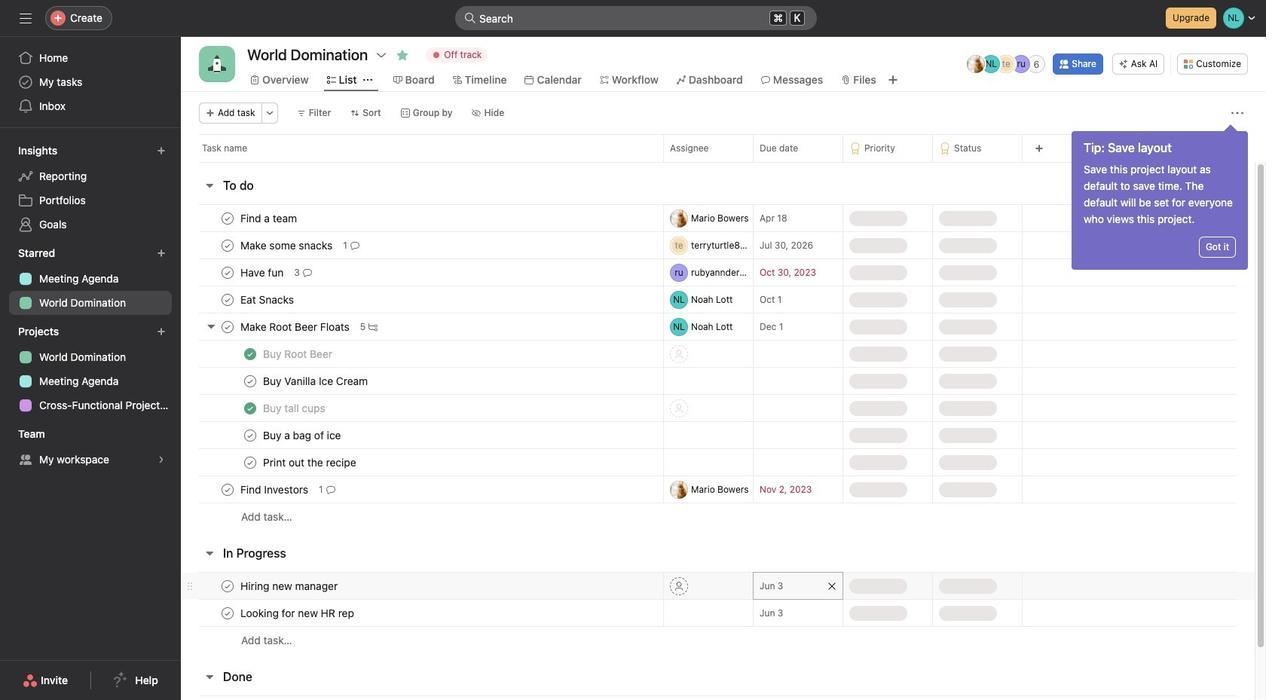 Task type: describe. For each thing, give the bounding box(es) containing it.
new insights image
[[157, 146, 166, 155]]

Search tasks, projects, and more text field
[[455, 6, 817, 30]]

insights element
[[0, 137, 181, 240]]

mark complete checkbox for task name text box within the print out the recipe cell
[[241, 454, 259, 472]]

tab actions image
[[363, 75, 372, 84]]

task name text field for mark complete icon inside "looking for new hr rep" cell
[[238, 606, 359, 621]]

collapse task list for this group image
[[204, 547, 216, 560]]

prominent image
[[464, 12, 477, 24]]

mark complete image for have fun cell
[[219, 264, 237, 282]]

mark complete checkbox for task name text box inside have fun cell
[[219, 264, 237, 282]]

task name text field for have fun cell's mark complete icon
[[238, 265, 288, 280]]

mark complete image for hiring new manager cell
[[219, 577, 237, 595]]

header to do tree grid
[[181, 204, 1255, 531]]

task name text field for completed icon at the left bottom of page
[[260, 401, 330, 416]]

mark complete checkbox for task name text field inside the buy vanilla ice cream cell
[[241, 372, 259, 390]]

task name text field for mark complete image within the make some snacks cell
[[238, 238, 337, 253]]

rocket image
[[208, 55, 226, 73]]

task name text field for mark complete icon within the buy vanilla ice cream cell
[[260, 374, 373, 389]]

cell inside header in progress tree grid
[[753, 572, 844, 600]]

0 horizontal spatial 1 comment image
[[326, 485, 335, 494]]

add items to starred image
[[157, 249, 166, 258]]

2 collapse task list for this group image from the top
[[204, 671, 216, 683]]

Completed checkbox
[[241, 399, 259, 417]]

make some snacks cell
[[181, 231, 664, 259]]

mark complete checkbox for task name text box within find investors cell
[[219, 481, 237, 499]]

task name text field for completed image on the left
[[260, 346, 337, 362]]

find a team cell
[[181, 204, 664, 232]]

task name text field for mark complete image within 'find a team' cell
[[238, 211, 302, 226]]

remove from starred image
[[397, 49, 409, 61]]

print out the recipe cell
[[181, 449, 664, 477]]

add field image
[[1035, 144, 1044, 153]]

looking for new hr rep cell
[[181, 599, 664, 627]]

1 comment image inside make some snacks cell
[[350, 241, 360, 250]]

completed image
[[241, 345, 259, 363]]

collapse subtask list for the task make root beer floats image
[[205, 320, 217, 333]]

mark complete image for make some snacks cell
[[219, 236, 237, 254]]



Task type: vqa. For each thing, say whether or not it's contained in the screenshot.
the 'Owned'
no



Task type: locate. For each thing, give the bounding box(es) containing it.
mark complete image for the buy vanilla ice cream cell
[[241, 372, 259, 390]]

5 subtasks image
[[369, 322, 378, 331]]

task name text field inside 'make root beer floats' cell
[[238, 319, 354, 334]]

mark complete image for 'find a team' cell
[[219, 209, 237, 227]]

mark complete checkbox for task name text field in the hiring new manager cell
[[219, 577, 237, 595]]

mark complete checkbox inside have fun cell
[[219, 264, 237, 282]]

cell
[[753, 572, 844, 600]]

task name text field inside make some snacks cell
[[238, 238, 337, 253]]

make root beer floats cell
[[181, 313, 664, 341]]

task name text field inside have fun cell
[[238, 265, 288, 280]]

task name text field inside hiring new manager cell
[[238, 579, 342, 594]]

completed image
[[241, 399, 259, 417]]

mark complete checkbox inside 'make root beer floats' cell
[[219, 318, 237, 336]]

0 vertical spatial 1 comment image
[[350, 241, 360, 250]]

eat snacks cell
[[181, 286, 664, 314]]

Task name text field
[[238, 319, 354, 334], [260, 374, 373, 389], [238, 579, 342, 594]]

mark complete checkbox inside print out the recipe cell
[[241, 454, 259, 472]]

tooltip
[[1072, 127, 1249, 270]]

task name text field inside eat snacks cell
[[238, 292, 299, 307]]

hide sidebar image
[[20, 12, 32, 24]]

mark complete image for print out the recipe cell
[[241, 454, 259, 472]]

1 vertical spatial task name text field
[[260, 374, 373, 389]]

mark complete checkbox inside the buy vanilla ice cream cell
[[241, 372, 259, 390]]

1 vertical spatial 1 comment image
[[326, 485, 335, 494]]

Mark complete checkbox
[[219, 236, 237, 254], [219, 291, 237, 309], [241, 372, 259, 390], [241, 454, 259, 472]]

mark complete image inside print out the recipe cell
[[241, 454, 259, 472]]

collapse task list for this group image
[[204, 179, 216, 192], [204, 671, 216, 683]]

task name text field inside buy tall cups cell
[[260, 401, 330, 416]]

3 comments image
[[303, 268, 312, 277]]

new project or portfolio image
[[157, 327, 166, 336]]

mark complete image inside find investors cell
[[219, 481, 237, 499]]

task name text field inside "looking for new hr rep" cell
[[238, 606, 359, 621]]

buy a bag of ice cell
[[181, 422, 664, 449]]

teams element
[[0, 421, 181, 475]]

task name text field inside buy root beer cell
[[260, 346, 337, 362]]

remove image
[[828, 582, 837, 591]]

mark complete checkbox inside find investors cell
[[219, 481, 237, 499]]

mark complete checkbox for task name text box inside the make some snacks cell
[[219, 236, 237, 254]]

Completed checkbox
[[241, 345, 259, 363]]

2 vertical spatial task name text field
[[238, 579, 342, 594]]

more actions image
[[1232, 107, 1244, 119], [265, 109, 274, 118]]

find investors cell
[[181, 476, 664, 504]]

mark complete image inside eat snacks cell
[[219, 291, 237, 309]]

1 horizontal spatial more actions image
[[1232, 107, 1244, 119]]

1 collapse task list for this group image from the top
[[204, 179, 216, 192]]

mark complete checkbox inside "looking for new hr rep" cell
[[219, 604, 237, 622]]

mark complete image for "looking for new hr rep" cell
[[219, 604, 237, 622]]

Mark complete checkbox
[[219, 209, 237, 227], [219, 264, 237, 282], [219, 318, 237, 336], [241, 426, 259, 445], [219, 481, 237, 499], [219, 577, 237, 595], [219, 604, 237, 622]]

mark complete image for eat snacks cell
[[219, 291, 237, 309]]

mark complete checkbox for task name text box in the 'find a team' cell
[[219, 209, 237, 227]]

mark complete checkbox inside make some snacks cell
[[219, 236, 237, 254]]

mark complete image for find investors cell
[[219, 481, 237, 499]]

mark complete checkbox for task name text box inside eat snacks cell
[[219, 291, 237, 309]]

hiring new manager cell
[[181, 572, 664, 600]]

task name text field for mark complete icon in find investors cell
[[238, 482, 313, 497]]

see details, my workspace image
[[157, 455, 166, 464]]

mark complete image inside hiring new manager cell
[[219, 577, 237, 595]]

mark complete image inside 'find a team' cell
[[219, 209, 237, 227]]

buy tall cups cell
[[181, 394, 664, 422]]

task name text field inside find investors cell
[[238, 482, 313, 497]]

global element
[[0, 37, 181, 127]]

mark complete checkbox for task name text box within the "looking for new hr rep" cell
[[219, 604, 237, 622]]

mark complete checkbox inside hiring new manager cell
[[219, 577, 237, 595]]

buy vanilla ice cream cell
[[181, 367, 664, 395]]

mark complete image inside "looking for new hr rep" cell
[[219, 604, 237, 622]]

task name text field for mark complete image within hiring new manager cell
[[238, 579, 342, 594]]

mark complete checkbox inside eat snacks cell
[[219, 291, 237, 309]]

task name text field inside print out the recipe cell
[[260, 455, 361, 470]]

mark complete image
[[219, 209, 237, 227], [219, 236, 237, 254], [219, 318, 237, 336], [241, 426, 259, 445], [219, 577, 237, 595]]

task name text field inside buy a bag of ice cell
[[260, 428, 346, 443]]

mark complete checkbox for task name text box in the buy a bag of ice cell
[[241, 426, 259, 445]]

show options image
[[376, 49, 388, 61]]

Task name text field
[[238, 211, 302, 226], [238, 238, 337, 253], [238, 265, 288, 280], [238, 292, 299, 307], [260, 346, 337, 362], [260, 401, 330, 416], [260, 428, 346, 443], [260, 455, 361, 470], [238, 482, 313, 497], [238, 606, 359, 621]]

row
[[181, 134, 1267, 162], [199, 161, 1237, 163], [181, 204, 1255, 232], [181, 231, 1255, 259], [181, 259, 1255, 287], [181, 286, 1255, 314], [181, 313, 1255, 341], [181, 340, 1255, 368], [181, 367, 1255, 395], [181, 394, 1255, 422], [181, 422, 1255, 449], [181, 449, 1255, 477], [181, 476, 1255, 504], [181, 503, 1255, 531], [181, 572, 1255, 600], [181, 599, 1255, 627], [181, 627, 1255, 655]]

0 vertical spatial task name text field
[[238, 319, 354, 334]]

0 vertical spatial collapse task list for this group image
[[204, 179, 216, 192]]

task name text field for mark complete image in the buy a bag of ice cell
[[260, 428, 346, 443]]

header in progress tree grid
[[181, 572, 1255, 655]]

add tab image
[[887, 74, 899, 86]]

mark complete image for buy a bag of ice cell on the bottom
[[241, 426, 259, 445]]

task name text field inside 'find a team' cell
[[238, 211, 302, 226]]

mark complete checkbox inside 'find a team' cell
[[219, 209, 237, 227]]

task name text field for mark complete icon in the print out the recipe cell
[[260, 455, 361, 470]]

mark complete image inside make some snacks cell
[[219, 236, 237, 254]]

0 horizontal spatial more actions image
[[265, 109, 274, 118]]

mark complete image inside buy a bag of ice cell
[[241, 426, 259, 445]]

mark complete image
[[219, 264, 237, 282], [219, 291, 237, 309], [241, 372, 259, 390], [241, 454, 259, 472], [219, 481, 237, 499], [219, 604, 237, 622]]

task name text field for mark complete icon inside eat snacks cell
[[238, 292, 299, 307]]

1 comment image
[[350, 241, 360, 250], [326, 485, 335, 494]]

projects element
[[0, 318, 181, 421]]

mark complete image inside the buy vanilla ice cream cell
[[241, 372, 259, 390]]

mark complete checkbox inside buy a bag of ice cell
[[241, 426, 259, 445]]

starred element
[[0, 240, 181, 318]]

have fun cell
[[181, 259, 664, 287]]

task name text field inside the buy vanilla ice cream cell
[[260, 374, 373, 389]]

buy root beer cell
[[181, 340, 664, 368]]

1 horizontal spatial 1 comment image
[[350, 241, 360, 250]]

None field
[[455, 6, 817, 30]]

1 vertical spatial collapse task list for this group image
[[204, 671, 216, 683]]



